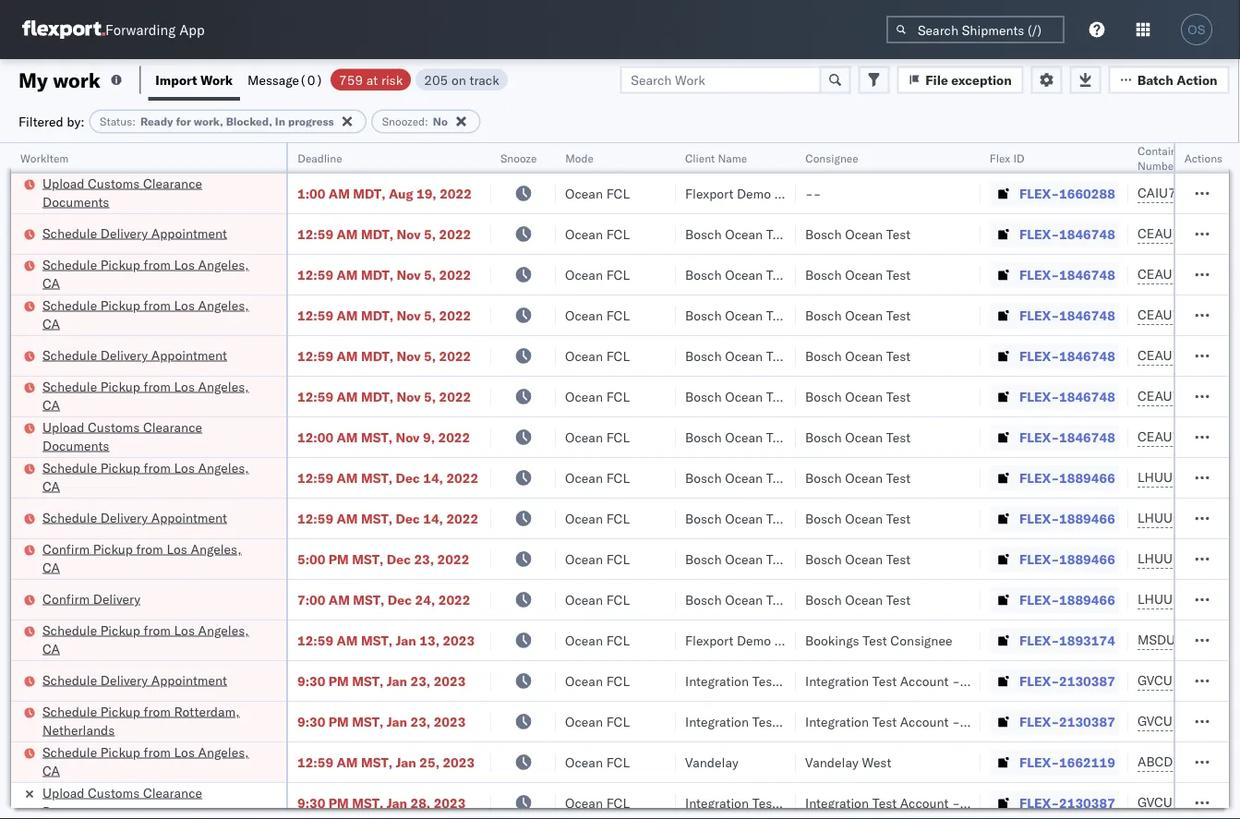 Task type: vqa. For each thing, say whether or not it's contained in the screenshot.
Confirm Arrival At Cfs corresponding to 9:00
no



Task type: locate. For each thing, give the bounding box(es) containing it.
ca inside confirm pickup from los angeles, ca
[[43, 559, 60, 576]]

ready
[[140, 115, 173, 128]]

14, for schedule pickup from los angeles, ca
[[423, 470, 443, 486]]

integration test account - karl lagerfeld
[[806, 673, 1046, 689], [806, 714, 1046, 730], [806, 795, 1046, 811]]

2 upload customs clearance documents from the top
[[43, 419, 202, 454]]

0 vertical spatial upload customs clearance documents button
[[43, 174, 262, 213]]

1 horizontal spatial :
[[425, 115, 429, 128]]

0 vertical spatial 14,
[[423, 470, 443, 486]]

1 vertical spatial 14,
[[423, 510, 443, 527]]

at
[[367, 72, 378, 88]]

1 resize handle column header from the left
[[264, 143, 286, 820]]

flexport demo consignee for bookings
[[686, 632, 837, 649]]

integration up vandelay west
[[806, 714, 869, 730]]

caiu7969337
[[1138, 185, 1225, 201]]

0 vertical spatial 9:30
[[298, 673, 326, 689]]

2 vertical spatial upload customs clearance documents
[[43, 785, 202, 820]]

1 upload customs clearance documents from the top
[[43, 175, 202, 210]]

205
[[424, 72, 448, 88]]

2022
[[440, 185, 472, 201], [439, 226, 471, 242], [439, 267, 471, 283], [439, 307, 471, 323], [439, 348, 471, 364], [439, 389, 471, 405], [438, 429, 470, 445], [447, 470, 479, 486], [447, 510, 479, 527], [438, 551, 470, 567], [439, 592, 471, 608]]

2 vertical spatial 9:30
[[298, 795, 326, 811]]

pm down 12:59 am mst, jan 25, 2023 on the left of the page
[[329, 795, 349, 811]]

flex- for schedule pickup from los angeles, ca link associated with fourth schedule pickup from los angeles, ca button from the top
[[1020, 470, 1060, 486]]

flex-2130387 down flex-1662119
[[1020, 795, 1116, 811]]

0 vertical spatial documents
[[43, 194, 109, 210]]

10 flex- from the top
[[1020, 551, 1060, 567]]

west
[[862, 754, 892, 771]]

0 vertical spatial confirm
[[43, 541, 90, 557]]

3 integration test account - karl lagerfeld from the top
[[806, 795, 1046, 811]]

12:59 am mdt, nov 5, 2022 for 6th schedule pickup from los angeles, ca button from the bottom of the page
[[298, 267, 471, 283]]

1 vertical spatial upload customs clearance documents link
[[43, 418, 262, 455]]

: left ready
[[132, 115, 136, 128]]

1 1846748 from the top
[[1060, 226, 1116, 242]]

appointment for 4th schedule delivery appointment link from the bottom
[[151, 225, 227, 241]]

confirm pickup from los angeles, ca
[[43, 541, 242, 576]]

bookings
[[806, 632, 860, 649]]

2 lhuu7894563, from the top
[[1138, 510, 1234, 526]]

los inside confirm pickup from los angeles, ca
[[167, 541, 187, 557]]

1 vertical spatial demo
[[737, 632, 772, 649]]

5 fcl from the top
[[607, 348, 630, 364]]

1 vertical spatial clearance
[[143, 419, 202, 435]]

nov for upload customs clearance documents "button" corresponding to 12:00 am mst, nov 9, 2022
[[396, 429, 420, 445]]

1 vertical spatial upload customs clearance documents
[[43, 419, 202, 454]]

workitem button
[[11, 147, 268, 165]]

lhuu7894563,
[[1138, 469, 1234, 486], [1138, 510, 1234, 526], [1138, 551, 1234, 567], [1138, 591, 1234, 607]]

2 schedule pickup from los angeles, ca link from the top
[[43, 296, 262, 333]]

1 vertical spatial integration
[[806, 714, 869, 730]]

5 ca from the top
[[43, 559, 60, 576]]

documents
[[43, 194, 109, 210], [43, 437, 109, 454], [43, 803, 109, 820]]

schedule pickup from los angeles, ca for schedule pickup from los angeles, ca link associated with fourth schedule pickup from los angeles, ca button from the top
[[43, 460, 249, 494]]

1 vertical spatial flexport demo consignee
[[686, 632, 837, 649]]

14,
[[423, 470, 443, 486], [423, 510, 443, 527]]

0 vertical spatial demo
[[737, 185, 772, 201]]

2 schedule pickup from los angeles, ca from the top
[[43, 297, 249, 332]]

16 fcl from the top
[[607, 795, 630, 811]]

4 ca from the top
[[43, 478, 60, 494]]

1 vertical spatial 9:30 pm mst, jan 23, 2023
[[298, 714, 466, 730]]

confirm for confirm pickup from los angeles, ca
[[43, 541, 90, 557]]

on
[[452, 72, 466, 88]]

demo left bookings
[[737, 632, 772, 649]]

schedule inside schedule pickup from rotterdam, netherlands
[[43, 704, 97, 720]]

dec down 12:00 am mst, nov 9, 2022
[[396, 470, 420, 486]]

13 fcl from the top
[[607, 673, 630, 689]]

flex- for schedule pickup from los angeles, ca link corresponding to second schedule pickup from los angeles, ca button from the bottom of the page
[[1020, 632, 1060, 649]]

documents for 12:00
[[43, 437, 109, 454]]

pm up 12:59 am mst, jan 25, 2023 on the left of the page
[[329, 714, 349, 730]]

lhuu7894563, u
[[1138, 469, 1241, 486], [1138, 510, 1241, 526], [1138, 551, 1241, 567], [1138, 591, 1241, 607]]

fcl for upload customs clearance documents "button" corresponding to 12:00 am mst, nov 9, 2022
[[607, 429, 630, 445]]

0 vertical spatial 12:59 am mst, dec 14, 2022
[[298, 470, 479, 486]]

5 h from the top
[[1237, 388, 1241, 404]]

3 u from the top
[[1237, 551, 1241, 567]]

from inside confirm pickup from los angeles, ca
[[136, 541, 163, 557]]

container
[[1138, 144, 1188, 158]]

h
[[1237, 225, 1241, 242], [1237, 266, 1241, 282], [1237, 307, 1241, 323], [1237, 347, 1241, 364], [1237, 388, 1241, 404], [1237, 429, 1241, 445]]

12 flex- from the top
[[1020, 632, 1060, 649]]

13,
[[420, 632, 440, 649]]

0 vertical spatial customs
[[88, 175, 140, 191]]

1 vertical spatial upload
[[43, 419, 84, 435]]

client name
[[686, 151, 748, 165]]

9 schedule from the top
[[43, 672, 97, 688]]

fcl for 2nd schedule delivery appointment button from the bottom of the page
[[607, 510, 630, 527]]

ca for first schedule pickup from los angeles, ca button from the bottom of the page
[[43, 763, 60, 779]]

ceau7522281, for 3rd schedule delivery appointment button from the bottom of the page
[[1138, 347, 1233, 364]]

mst, up 7:00 am mst, dec 24, 2022
[[352, 551, 384, 567]]

23, up 24,
[[414, 551, 434, 567]]

1 flex-1889466 from the top
[[1020, 470, 1116, 486]]

3 12:59 am mdt, nov 5, 2022 from the top
[[298, 307, 471, 323]]

mst, down 7:00 am mst, dec 24, 2022
[[361, 632, 393, 649]]

12 fcl from the top
[[607, 632, 630, 649]]

lagerfeld
[[991, 673, 1046, 689], [991, 714, 1046, 730], [991, 795, 1046, 811]]

status : ready for work, blocked, in progress
[[100, 115, 334, 128]]

2 1889466 from the top
[[1060, 510, 1116, 527]]

confirm up confirm delivery
[[43, 541, 90, 557]]

1 schedule pickup from los angeles, ca from the top
[[43, 256, 249, 291]]

9:30 down 12:59 am mst, jan 25, 2023 on the left of the page
[[298, 795, 326, 811]]

2 lagerfeld from the top
[[991, 714, 1046, 730]]

5, for 4th schedule pickup from los angeles, ca button from the bottom of the page
[[424, 389, 436, 405]]

0 vertical spatial flex-2130387
[[1020, 673, 1116, 689]]

from for second schedule pickup from los angeles, ca button
[[144, 297, 171, 313]]

1 vertical spatial documents
[[43, 437, 109, 454]]

5 12:59 am mdt, nov 5, 2022 from the top
[[298, 389, 471, 405]]

customs for 12:00 am mst, nov 9, 2022
[[88, 419, 140, 435]]

2 vertical spatial upload customs clearance documents link
[[43, 784, 262, 820]]

appointment
[[151, 225, 227, 241], [151, 347, 227, 363], [151, 510, 227, 526], [151, 672, 227, 688]]

flexport for --
[[686, 185, 734, 201]]

ceau7522281, for 6th schedule pickup from los angeles, ca button from the bottom of the page
[[1138, 266, 1233, 282]]

flex-2130387 button
[[990, 668, 1120, 694], [990, 668, 1120, 694], [990, 709, 1120, 735], [990, 709, 1120, 735], [990, 790, 1120, 816], [990, 790, 1120, 816]]

vandelay for vandelay
[[686, 754, 739, 771]]

angeles, inside confirm pickup from los angeles, ca
[[191, 541, 242, 557]]

3 resize handle column header from the left
[[534, 143, 556, 820]]

2130387 down 1662119
[[1060, 795, 1116, 811]]

1 vertical spatial 2130387
[[1060, 714, 1116, 730]]

2 flexport demo consignee from the top
[[686, 632, 837, 649]]

6 flex-1846748 from the top
[[1020, 429, 1116, 445]]

gvcu5265864 up abcd1234560
[[1138, 713, 1229, 729]]

0 horizontal spatial :
[[132, 115, 136, 128]]

2 : from the left
[[425, 115, 429, 128]]

14, up 5:00 pm mst, dec 23, 2022
[[423, 510, 443, 527]]

dec for confirm pickup from los angeles, ca
[[387, 551, 411, 567]]

1 vertical spatial customs
[[88, 419, 140, 435]]

3 ca from the top
[[43, 397, 60, 413]]

import work button
[[148, 59, 240, 101]]

flex-1846748 for 4th schedule pickup from los angeles, ca button from the bottom of the page schedule pickup from los angeles, ca link
[[1020, 389, 1116, 405]]

bosch
[[686, 226, 722, 242], [806, 226, 842, 242], [686, 267, 722, 283], [806, 267, 842, 283], [686, 307, 722, 323], [806, 307, 842, 323], [686, 348, 722, 364], [806, 348, 842, 364], [686, 389, 722, 405], [806, 389, 842, 405], [686, 429, 722, 445], [806, 429, 842, 445], [686, 470, 722, 486], [806, 470, 842, 486], [686, 510, 722, 527], [806, 510, 842, 527], [686, 551, 722, 567], [806, 551, 842, 567], [686, 592, 722, 608], [806, 592, 842, 608]]

flex-1889466 for confirm pickup from los angeles, ca
[[1020, 551, 1116, 567]]

angeles, for first schedule pickup from los angeles, ca button from the bottom of the page schedule pickup from los angeles, ca link
[[198, 744, 249, 760]]

14, down 9,
[[423, 470, 443, 486]]

759
[[339, 72, 363, 88]]

for
[[176, 115, 191, 128]]

2 vertical spatial integration test account - karl lagerfeld
[[806, 795, 1046, 811]]

pickup inside confirm pickup from los angeles, ca
[[93, 541, 133, 557]]

demo for -
[[737, 185, 772, 201]]

1 2130387 from the top
[[1060, 673, 1116, 689]]

6 12:59 from the top
[[298, 470, 334, 486]]

jan for second schedule pickup from los angeles, ca button from the bottom of the page
[[396, 632, 417, 649]]

2023 right 13,
[[443, 632, 475, 649]]

flex-2130387 up flex-1662119
[[1020, 714, 1116, 730]]

0 vertical spatial 9:30 pm mst, jan 23, 2023
[[298, 673, 466, 689]]

5,
[[424, 226, 436, 242], [424, 267, 436, 283], [424, 307, 436, 323], [424, 348, 436, 364], [424, 389, 436, 405]]

1 clearance from the top
[[143, 175, 202, 191]]

account
[[901, 673, 949, 689], [901, 714, 949, 730], [901, 795, 949, 811]]

1 vertical spatial lagerfeld
[[991, 714, 1046, 730]]

2 vertical spatial flex-2130387
[[1020, 795, 1116, 811]]

2022 for 1:00 am mdt, aug 19, 2022's upload customs clearance documents link
[[440, 185, 472, 201]]

los
[[174, 256, 195, 273], [174, 297, 195, 313], [174, 378, 195, 395], [174, 460, 195, 476], [167, 541, 187, 557], [174, 622, 195, 638], [174, 744, 195, 760]]

1 vertical spatial 9:30
[[298, 714, 326, 730]]

10 schedule from the top
[[43, 704, 97, 720]]

3 9:30 from the top
[[298, 795, 326, 811]]

bookings test consignee
[[806, 632, 953, 649]]

1 flex- from the top
[[1020, 185, 1060, 201]]

9:30 up 12:59 am mst, jan 25, 2023 on the left of the page
[[298, 714, 326, 730]]

0 vertical spatial account
[[901, 673, 949, 689]]

gvcu5265864 down 'msdu7304509'
[[1138, 673, 1229, 689]]

lagerfeld down flex-1662119
[[991, 795, 1046, 811]]

5, for 6th schedule pickup from los angeles, ca button from the bottom of the page
[[424, 267, 436, 283]]

12:59 for 6th schedule pickup from los angeles, ca button from the bottom of the page
[[298, 267, 334, 283]]

: left no
[[425, 115, 429, 128]]

flex- for 4th schedule pickup from los angeles, ca button from the bottom of the page schedule pickup from los angeles, ca link
[[1020, 389, 1060, 405]]

forwarding
[[105, 21, 176, 38]]

2 vertical spatial 23,
[[411, 714, 431, 730]]

11 schedule from the top
[[43, 744, 97, 760]]

ceau7522281, h
[[1138, 225, 1241, 242], [1138, 266, 1241, 282], [1138, 307, 1241, 323], [1138, 347, 1241, 364], [1138, 388, 1241, 404], [1138, 429, 1241, 445]]

aug
[[389, 185, 413, 201]]

delivery
[[101, 225, 148, 241], [101, 347, 148, 363], [101, 510, 148, 526], [93, 591, 141, 607], [101, 672, 148, 688]]

pickup for 6th schedule pickup from los angeles, ca button from the bottom of the page
[[101, 256, 140, 273]]

bosch ocean test
[[686, 226, 791, 242], [806, 226, 911, 242], [686, 267, 791, 283], [806, 267, 911, 283], [686, 307, 791, 323], [806, 307, 911, 323], [686, 348, 791, 364], [806, 348, 911, 364], [686, 389, 791, 405], [806, 389, 911, 405], [686, 429, 791, 445], [806, 429, 911, 445], [686, 470, 791, 486], [806, 470, 911, 486], [686, 510, 791, 527], [806, 510, 911, 527], [686, 551, 791, 567], [806, 551, 911, 567], [686, 592, 791, 608], [806, 592, 911, 608]]

flex-1889466
[[1020, 470, 1116, 486], [1020, 510, 1116, 527], [1020, 551, 1116, 567], [1020, 592, 1116, 608]]

1 upload customs clearance documents button from the top
[[43, 174, 262, 213]]

actions
[[1185, 151, 1224, 165]]

8 12:59 from the top
[[298, 632, 334, 649]]

file exception
[[926, 72, 1012, 88]]

delivery inside button
[[93, 591, 141, 607]]

mst,
[[361, 429, 393, 445], [361, 470, 393, 486], [361, 510, 393, 527], [352, 551, 384, 567], [353, 592, 385, 608], [361, 632, 393, 649], [352, 673, 384, 689], [352, 714, 384, 730], [361, 754, 393, 771], [352, 795, 384, 811]]

clearance
[[143, 175, 202, 191], [143, 419, 202, 435], [143, 785, 202, 801]]

4 appointment from the top
[[151, 672, 227, 688]]

1 vertical spatial account
[[901, 714, 949, 730]]

3 appointment from the top
[[151, 510, 227, 526]]

14 flex- from the top
[[1020, 714, 1060, 730]]

2 resize handle column header from the left
[[469, 143, 492, 820]]

fcl for first schedule pickup from los angeles, ca button from the bottom of the page
[[607, 754, 630, 771]]

1889466
[[1060, 470, 1116, 486], [1060, 510, 1116, 527], [1060, 551, 1116, 567], [1060, 592, 1116, 608]]

1 horizontal spatial vandelay
[[806, 754, 859, 771]]

2 flex-1889466 from the top
[[1020, 510, 1116, 527]]

angeles, for schedule pickup from los angeles, ca link associated with fourth schedule pickup from los angeles, ca button from the top
[[198, 460, 249, 476]]

2 confirm from the top
[[43, 591, 90, 607]]

1 vertical spatial karl
[[964, 714, 988, 730]]

4 schedule pickup from los angeles, ca from the top
[[43, 460, 249, 494]]

2 5, from the top
[[424, 267, 436, 283]]

2130387 down 1893174
[[1060, 673, 1116, 689]]

1 flexport from the top
[[686, 185, 734, 201]]

los for 6th schedule pickup from los angeles, ca button from the bottom of the page
[[174, 256, 195, 273]]

7 12:59 from the top
[[298, 510, 334, 527]]

1 vertical spatial confirm
[[43, 591, 90, 607]]

gvcu5265864 down abcd1234560
[[1138, 795, 1229, 811]]

integration down vandelay west
[[806, 795, 869, 811]]

23, for confirm pickup from los angeles, ca
[[414, 551, 434, 567]]

4 schedule pickup from los angeles, ca link from the top
[[43, 459, 262, 496]]

9:30 pm mst, jan 23, 2023 up 12:59 am mst, jan 25, 2023 on the left of the page
[[298, 714, 466, 730]]

pickup for second schedule pickup from los angeles, ca button from the bottom of the page
[[101, 622, 140, 638]]

2 vertical spatial customs
[[88, 785, 140, 801]]

12:59 am mst, dec 14, 2022 up 5:00 pm mst, dec 23, 2022
[[298, 510, 479, 527]]

1 confirm from the top
[[43, 541, 90, 557]]

2 vertical spatial clearance
[[143, 785, 202, 801]]

1 vertical spatial upload customs clearance documents button
[[43, 418, 262, 457]]

0 vertical spatial upload
[[43, 175, 84, 191]]

0 vertical spatial gvcu5265864
[[1138, 673, 1229, 689]]

nov
[[397, 226, 421, 242], [397, 267, 421, 283], [397, 307, 421, 323], [397, 348, 421, 364], [397, 389, 421, 405], [396, 429, 420, 445]]

confirm inside confirm pickup from los angeles, ca
[[43, 541, 90, 557]]

am
[[329, 185, 350, 201], [337, 226, 358, 242], [337, 267, 358, 283], [337, 307, 358, 323], [337, 348, 358, 364], [337, 389, 358, 405], [337, 429, 358, 445], [337, 470, 358, 486], [337, 510, 358, 527], [329, 592, 350, 608], [337, 632, 358, 649], [337, 754, 358, 771]]

jan up 12:59 am mst, jan 25, 2023 on the left of the page
[[387, 714, 408, 730]]

2022 for schedule pickup from los angeles, ca link for second schedule pickup from los angeles, ca button
[[439, 307, 471, 323]]

client
[[686, 151, 715, 165]]

angeles, for 4th schedule pickup from los angeles, ca button from the bottom of the page schedule pickup from los angeles, ca link
[[198, 378, 249, 395]]

1 vertical spatial 12:59 am mst, dec 14, 2022
[[298, 510, 479, 527]]

0 vertical spatial upload customs clearance documents
[[43, 175, 202, 210]]

1 vertical spatial flexport
[[686, 632, 734, 649]]

flex- for second schedule delivery appointment link from the bottom of the page
[[1020, 510, 1060, 527]]

dec up 5:00 pm mst, dec 23, 2022
[[396, 510, 420, 527]]

9 ocean fcl from the top
[[565, 510, 630, 527]]

5 schedule pickup from los angeles, ca button from the top
[[43, 621, 262, 660]]

0 vertical spatial lagerfeld
[[991, 673, 1046, 689]]

0 vertical spatial clearance
[[143, 175, 202, 191]]

9:30 pm mst, jan 23, 2023 down "12:59 am mst, jan 13, 2023"
[[298, 673, 466, 689]]

4 flex- from the top
[[1020, 307, 1060, 323]]

pickup
[[101, 256, 140, 273], [101, 297, 140, 313], [101, 378, 140, 395], [101, 460, 140, 476], [93, 541, 133, 557], [101, 622, 140, 638], [101, 704, 140, 720], [101, 744, 140, 760]]

9:30 pm mst, jan 23, 2023
[[298, 673, 466, 689], [298, 714, 466, 730]]

pickup for 4th schedule pickup from los angeles, ca button from the bottom of the page
[[101, 378, 140, 395]]

flex- for first schedule pickup from los angeles, ca button from the bottom of the page schedule pickup from los angeles, ca link
[[1020, 754, 1060, 771]]

: for snoozed
[[425, 115, 429, 128]]

2 vertical spatial 2130387
[[1060, 795, 1116, 811]]

--
[[806, 185, 822, 201]]

mst, up 5:00 pm mst, dec 23, 2022
[[361, 510, 393, 527]]

3 upload customs clearance documents from the top
[[43, 785, 202, 820]]

upload customs clearance documents for 1:00 am mdt, aug 19, 2022
[[43, 175, 202, 210]]

fcl for 4th schedule pickup from los angeles, ca button from the bottom of the page
[[607, 389, 630, 405]]

confirm inside confirm delivery link
[[43, 591, 90, 607]]

2 u from the top
[[1237, 510, 1241, 526]]

2 vertical spatial upload
[[43, 785, 84, 801]]

flex-1893174 button
[[990, 628, 1120, 654], [990, 628, 1120, 654]]

flex- for schedule pickup from rotterdam, netherlands link
[[1020, 714, 1060, 730]]

6 schedule from the top
[[43, 460, 97, 476]]

2 vertical spatial karl
[[964, 795, 988, 811]]

9:30 down 7:00 in the bottom left of the page
[[298, 673, 326, 689]]

8 flex- from the top
[[1020, 470, 1060, 486]]

os
[[1189, 23, 1206, 36]]

lagerfeld up flex-1662119
[[991, 714, 1046, 730]]

integration test account - karl lagerfeld down west
[[806, 795, 1046, 811]]

ocean
[[565, 185, 603, 201], [565, 226, 603, 242], [725, 226, 763, 242], [846, 226, 883, 242], [565, 267, 603, 283], [725, 267, 763, 283], [846, 267, 883, 283], [565, 307, 603, 323], [725, 307, 763, 323], [846, 307, 883, 323], [565, 348, 603, 364], [725, 348, 763, 364], [846, 348, 883, 364], [565, 389, 603, 405], [725, 389, 763, 405], [846, 389, 883, 405], [565, 429, 603, 445], [725, 429, 763, 445], [846, 429, 883, 445], [565, 470, 603, 486], [725, 470, 763, 486], [846, 470, 883, 486], [565, 510, 603, 527], [725, 510, 763, 527], [846, 510, 883, 527], [565, 551, 603, 567], [725, 551, 763, 567], [846, 551, 883, 567], [565, 592, 603, 608], [725, 592, 763, 608], [846, 592, 883, 608], [565, 632, 603, 649], [565, 673, 603, 689], [565, 714, 603, 730], [565, 754, 603, 771], [565, 795, 603, 811]]

flex-2130387 down flex-1893174
[[1020, 673, 1116, 689]]

dec up 7:00 am mst, dec 24, 2022
[[387, 551, 411, 567]]

5, for second schedule pickup from los angeles, ca button
[[424, 307, 436, 323]]

2 vertical spatial account
[[901, 795, 949, 811]]

3 schedule delivery appointment link from the top
[[43, 509, 227, 527]]

pm
[[329, 551, 349, 567], [329, 673, 349, 689], [329, 714, 349, 730], [329, 795, 349, 811]]

fcl for the confirm pickup from los angeles, ca button
[[607, 551, 630, 567]]

upload customs clearance documents for 12:00 am mst, nov 9, 2022
[[43, 419, 202, 454]]

9,
[[423, 429, 435, 445]]

5 schedule pickup from los angeles, ca link from the top
[[43, 621, 262, 658]]

0 vertical spatial integration test account - karl lagerfeld
[[806, 673, 1046, 689]]

schedule delivery appointment button
[[43, 224, 227, 244], [43, 346, 227, 366], [43, 509, 227, 529], [43, 671, 227, 692]]

schedule delivery appointment for 4th schedule delivery appointment link from the bottom
[[43, 225, 227, 241]]

flex-1660288
[[1020, 185, 1116, 201]]

1 schedule pickup from los angeles, ca button from the top
[[43, 255, 262, 294]]

1 schedule delivery appointment button from the top
[[43, 224, 227, 244]]

1 vertical spatial flex-2130387
[[1020, 714, 1116, 730]]

jan left 25,
[[396, 754, 417, 771]]

ocean fcl
[[565, 185, 630, 201], [565, 226, 630, 242], [565, 267, 630, 283], [565, 307, 630, 323], [565, 348, 630, 364], [565, 389, 630, 405], [565, 429, 630, 445], [565, 470, 630, 486], [565, 510, 630, 527], [565, 551, 630, 567], [565, 592, 630, 608], [565, 632, 630, 649], [565, 673, 630, 689], [565, 714, 630, 730], [565, 754, 630, 771], [565, 795, 630, 811]]

4 flex-1889466 from the top
[[1020, 592, 1116, 608]]

2 demo from the top
[[737, 632, 772, 649]]

lagerfeld down flex-1893174
[[991, 673, 1046, 689]]

fcl
[[607, 185, 630, 201], [607, 226, 630, 242], [607, 267, 630, 283], [607, 307, 630, 323], [607, 348, 630, 364], [607, 389, 630, 405], [607, 429, 630, 445], [607, 470, 630, 486], [607, 510, 630, 527], [607, 551, 630, 567], [607, 592, 630, 608], [607, 632, 630, 649], [607, 673, 630, 689], [607, 714, 630, 730], [607, 754, 630, 771], [607, 795, 630, 811]]

4 flex-1846748 from the top
[[1020, 348, 1116, 364]]

schedule pickup from los angeles, ca link for 4th schedule pickup from los angeles, ca button from the bottom of the page
[[43, 377, 262, 414]]

mst, left 9,
[[361, 429, 393, 445]]

u
[[1237, 469, 1241, 486], [1237, 510, 1241, 526], [1237, 551, 1241, 567], [1237, 591, 1241, 607]]

0 horizontal spatial vandelay
[[686, 754, 739, 771]]

resize handle column header
[[264, 143, 286, 820], [469, 143, 492, 820], [534, 143, 556, 820], [654, 143, 676, 820], [774, 143, 796, 820], [959, 143, 981, 820], [1107, 143, 1129, 820], [1208, 143, 1230, 820], [1227, 143, 1241, 820]]

jan left 28, on the bottom left
[[387, 795, 408, 811]]

12:59 am mst, dec 14, 2022 down 12:00 am mst, nov 9, 2022
[[298, 470, 479, 486]]

confirm down confirm pickup from los angeles, ca
[[43, 591, 90, 607]]

(0)
[[299, 72, 323, 88]]

integration test account - karl lagerfeld up west
[[806, 714, 1046, 730]]

1 9:30 from the top
[[298, 673, 326, 689]]

23, up 25,
[[411, 714, 431, 730]]

0 vertical spatial flexport
[[686, 185, 734, 201]]

2 lhuu7894563, u from the top
[[1138, 510, 1241, 526]]

1 vertical spatial integration test account - karl lagerfeld
[[806, 714, 1046, 730]]

integration test account - karl lagerfeld down bookings test consignee
[[806, 673, 1046, 689]]

4 schedule delivery appointment from the top
[[43, 672, 227, 688]]

5 ceau7522281, from the top
[[1138, 388, 1233, 404]]

2022 for 3rd schedule delivery appointment link from the bottom of the page
[[439, 348, 471, 364]]

schedule pickup from los angeles, ca link
[[43, 255, 262, 292], [43, 296, 262, 333], [43, 377, 262, 414], [43, 459, 262, 496], [43, 621, 262, 658], [43, 743, 262, 780]]

jan
[[396, 632, 417, 649], [387, 673, 408, 689], [387, 714, 408, 730], [396, 754, 417, 771], [387, 795, 408, 811]]

3 schedule pickup from los angeles, ca from the top
[[43, 378, 249, 413]]

1 upload from the top
[[43, 175, 84, 191]]

2130387 up 1662119
[[1060, 714, 1116, 730]]

integration down bookings
[[806, 673, 869, 689]]

2 schedule delivery appointment from the top
[[43, 347, 227, 363]]

schedule pickup from los angeles, ca button
[[43, 255, 262, 294], [43, 296, 262, 335], [43, 377, 262, 416], [43, 459, 262, 498], [43, 621, 262, 660], [43, 743, 262, 782]]

3 ceau7522281, from the top
[[1138, 307, 1233, 323]]

schedule delivery appointment
[[43, 225, 227, 241], [43, 347, 227, 363], [43, 510, 227, 526], [43, 672, 227, 688]]

upload customs clearance documents link
[[43, 174, 262, 211], [43, 418, 262, 455], [43, 784, 262, 820]]

flex-1662119 button
[[990, 750, 1120, 776], [990, 750, 1120, 776]]

pm right '5:00'
[[329, 551, 349, 567]]

3 schedule from the top
[[43, 297, 97, 313]]

test
[[767, 226, 791, 242], [887, 226, 911, 242], [767, 267, 791, 283], [887, 267, 911, 283], [767, 307, 791, 323], [887, 307, 911, 323], [767, 348, 791, 364], [887, 348, 911, 364], [767, 389, 791, 405], [887, 389, 911, 405], [767, 429, 791, 445], [887, 429, 911, 445], [767, 470, 791, 486], [887, 470, 911, 486], [767, 510, 791, 527], [887, 510, 911, 527], [767, 551, 791, 567], [887, 551, 911, 567], [767, 592, 791, 608], [887, 592, 911, 608], [863, 632, 888, 649], [873, 673, 897, 689], [873, 714, 897, 730], [873, 795, 897, 811]]

0 vertical spatial karl
[[964, 673, 988, 689]]

from inside schedule pickup from rotterdam, netherlands
[[144, 704, 171, 720]]

9:30 pm mst, jan 28, 2023
[[298, 795, 466, 811]]

flex-1889466 for schedule delivery appointment
[[1020, 510, 1116, 527]]

pickup inside schedule pickup from rotterdam, netherlands
[[101, 704, 140, 720]]

3 2130387 from the top
[[1060, 795, 1116, 811]]

1 vertical spatial gvcu5265864
[[1138, 713, 1229, 729]]

jan left 13,
[[396, 632, 417, 649]]

demo down name
[[737, 185, 772, 201]]

2 vertical spatial gvcu5265864
[[1138, 795, 1229, 811]]

2 vertical spatial lagerfeld
[[991, 795, 1046, 811]]

confirm pickup from los angeles, ca link
[[43, 540, 262, 577]]

0 vertical spatial upload customs clearance documents link
[[43, 174, 262, 211]]

schedule pickup from rotterdam, netherlands
[[43, 704, 240, 738]]

pm down "12:59 am mst, jan 13, 2023"
[[329, 673, 349, 689]]

0 vertical spatial 23,
[[414, 551, 434, 567]]

1846748
[[1060, 226, 1116, 242], [1060, 267, 1116, 283], [1060, 307, 1116, 323], [1060, 348, 1116, 364], [1060, 389, 1116, 405], [1060, 429, 1116, 445]]

1 ca from the top
[[43, 275, 60, 291]]

2 ceau7522281, from the top
[[1138, 266, 1233, 282]]

flex- for confirm pickup from los angeles, ca link
[[1020, 551, 1060, 567]]

23, down 13,
[[411, 673, 431, 689]]

action
[[1177, 72, 1218, 88]]

2 12:59 from the top
[[298, 267, 334, 283]]

205 on track
[[424, 72, 500, 88]]

Search Shipments (/) text field
[[887, 16, 1065, 43]]

integration
[[806, 673, 869, 689], [806, 714, 869, 730], [806, 795, 869, 811]]

from for schedule pickup from rotterdam, netherlands button
[[144, 704, 171, 720]]

0 vertical spatial integration
[[806, 673, 869, 689]]

4 schedule pickup from los angeles, ca button from the top
[[43, 459, 262, 498]]

from for 4th schedule pickup from los angeles, ca button from the bottom of the page
[[144, 378, 171, 395]]

2 vertical spatial integration
[[806, 795, 869, 811]]

0 vertical spatial 2130387
[[1060, 673, 1116, 689]]

pickup for schedule pickup from rotterdam, netherlands button
[[101, 704, 140, 720]]

15 fcl from the top
[[607, 754, 630, 771]]

2 vertical spatial documents
[[43, 803, 109, 820]]

schedule pickup from los angeles, ca for 6th schedule pickup from los angeles, ca button from the bottom of the page schedule pickup from los angeles, ca link
[[43, 256, 249, 291]]

2023
[[443, 632, 475, 649], [434, 673, 466, 689], [434, 714, 466, 730], [443, 754, 475, 771], [434, 795, 466, 811]]

resize handle column header for container numbers
[[1227, 143, 1241, 820]]

0 vertical spatial flexport demo consignee
[[686, 185, 837, 201]]



Task type: describe. For each thing, give the bounding box(es) containing it.
5 schedule from the top
[[43, 378, 97, 395]]

los for fourth schedule pickup from los angeles, ca button from the top
[[174, 460, 195, 476]]

schedule delivery appointment for 3rd schedule delivery appointment link from the bottom of the page
[[43, 347, 227, 363]]

8 ocean fcl from the top
[[565, 470, 630, 486]]

mode
[[565, 151, 594, 165]]

4 lhuu7894563, from the top
[[1138, 591, 1234, 607]]

progress
[[288, 115, 334, 128]]

message
[[248, 72, 299, 88]]

no
[[433, 115, 448, 128]]

2 ocean fcl from the top
[[565, 226, 630, 242]]

confirm delivery link
[[43, 590, 141, 608]]

3 integration from the top
[[806, 795, 869, 811]]

schedule pickup from los angeles, ca for schedule pickup from los angeles, ca link for second schedule pickup from los angeles, ca button
[[43, 297, 249, 332]]

2 flex-2130387 from the top
[[1020, 714, 1116, 730]]

mst, down 12:59 am mst, jan 25, 2023 on the left of the page
[[352, 795, 384, 811]]

ceau7522281, for second schedule pickup from los angeles, ca button
[[1138, 307, 1233, 323]]

3 ceau7522281, h from the top
[[1138, 307, 1241, 323]]

flex-1662119
[[1020, 754, 1116, 771]]

11 flex- from the top
[[1020, 592, 1060, 608]]

from for second schedule pickup from los angeles, ca button from the bottom of the page
[[144, 622, 171, 638]]

risk
[[381, 72, 403, 88]]

1 karl from the top
[[964, 673, 988, 689]]

nov for 4th schedule pickup from los angeles, ca button from the bottom of the page
[[397, 389, 421, 405]]

1 h from the top
[[1237, 225, 1241, 242]]

mst, down 5:00 pm mst, dec 23, 2022
[[353, 592, 385, 608]]

los for second schedule pickup from los angeles, ca button from the bottom of the page
[[174, 622, 195, 638]]

3 customs from the top
[[88, 785, 140, 801]]

1 gvcu5265864 from the top
[[1138, 673, 1229, 689]]

4 ceau7522281, h from the top
[[1138, 347, 1241, 364]]

consignee inside button
[[806, 151, 859, 165]]

1 integration from the top
[[806, 673, 869, 689]]

1 integration test account - karl lagerfeld from the top
[[806, 673, 1046, 689]]

1889466 for schedule pickup from los angeles, ca
[[1060, 470, 1116, 486]]

3 upload customs clearance documents link from the top
[[43, 784, 262, 820]]

5 ocean fcl from the top
[[565, 348, 630, 364]]

19,
[[417, 185, 437, 201]]

app
[[179, 21, 205, 38]]

pickup for second schedule pickup from los angeles, ca button
[[101, 297, 140, 313]]

25,
[[420, 754, 440, 771]]

15 ocean fcl from the top
[[565, 754, 630, 771]]

appointment for first schedule delivery appointment link from the bottom
[[151, 672, 227, 688]]

nov for 3rd schedule delivery appointment button from the bottom of the page
[[397, 348, 421, 364]]

confirm delivery button
[[43, 590, 141, 610]]

5 ceau7522281, h from the top
[[1138, 388, 1241, 404]]

flex id button
[[981, 147, 1111, 165]]

resize handle column header for workitem
[[264, 143, 286, 820]]

my
[[18, 67, 48, 92]]

2023 down 13,
[[434, 673, 466, 689]]

angeles, for schedule pickup from los angeles, ca link corresponding to second schedule pickup from los angeles, ca button from the bottom of the page
[[198, 622, 249, 638]]

pickup for the confirm pickup from los angeles, ca button
[[93, 541, 133, 557]]

5 1846748 from the top
[[1060, 389, 1116, 405]]

2 pm from the top
[[329, 673, 349, 689]]

4 schedule from the top
[[43, 347, 97, 363]]

angeles, for schedule pickup from los angeles, ca link for second schedule pickup from los angeles, ca button
[[198, 297, 249, 313]]

fcl for second schedule pickup from los angeles, ca button
[[607, 307, 630, 323]]

lhuu7894563, u for schedule pickup from los angeles, ca
[[1138, 469, 1241, 486]]

message (0)
[[248, 72, 323, 88]]

1 flex-1846748 from the top
[[1020, 226, 1116, 242]]

flex-1846748 for upload customs clearance documents link related to 12:00 am mst, nov 9, 2022
[[1020, 429, 1116, 445]]

work,
[[194, 115, 223, 128]]

schedule pickup from los angeles, ca link for second schedule pickup from los angeles, ca button
[[43, 296, 262, 333]]

24,
[[415, 592, 435, 608]]

name
[[718, 151, 748, 165]]

batch
[[1138, 72, 1174, 88]]

fcl for 6th schedule pickup from los angeles, ca button from the bottom of the page
[[607, 267, 630, 283]]

4 5, from the top
[[424, 348, 436, 364]]

flex- for 6th schedule pickup from los angeles, ca button from the bottom of the page schedule pickup from los angeles, ca link
[[1020, 267, 1060, 283]]

mst, up 12:59 am mst, jan 25, 2023 on the left of the page
[[352, 714, 384, 730]]

14 ocean fcl from the top
[[565, 714, 630, 730]]

13 flex- from the top
[[1020, 673, 1060, 689]]

2023 right 25,
[[443, 754, 475, 771]]

filtered
[[18, 113, 63, 129]]

12:00 am mst, nov 9, 2022
[[298, 429, 470, 445]]

1 account from the top
[[901, 673, 949, 689]]

mst, down "12:59 am mst, jan 13, 2023"
[[352, 673, 384, 689]]

1 pm from the top
[[329, 551, 349, 567]]

resize handle column header for deadline
[[469, 143, 492, 820]]

2022 for schedule pickup from los angeles, ca link associated with fourth schedule pickup from los angeles, ca button from the top
[[447, 470, 479, 486]]

12:59 for 4th schedule pickup from los angeles, ca button from the bottom of the page
[[298, 389, 334, 405]]

jan down "12:59 am mst, jan 13, 2023"
[[387, 673, 408, 689]]

6 ceau7522281, h from the top
[[1138, 429, 1241, 445]]

flex- for 3rd schedule delivery appointment link from the bottom of the page
[[1020, 348, 1060, 364]]

los for 4th schedule pickup from los angeles, ca button from the bottom of the page
[[174, 378, 195, 395]]

dec left 24,
[[388, 592, 412, 608]]

6 ocean fcl from the top
[[565, 389, 630, 405]]

forwarding app link
[[22, 20, 205, 39]]

7 schedule from the top
[[43, 510, 97, 526]]

1 12:59 am mdt, nov 5, 2022 from the top
[[298, 226, 471, 242]]

2 schedule from the top
[[43, 256, 97, 273]]

flexport. image
[[22, 20, 105, 39]]

os button
[[1176, 8, 1219, 51]]

2 schedule pickup from los angeles, ca button from the top
[[43, 296, 262, 335]]

2 integration test account - karl lagerfeld from the top
[[806, 714, 1046, 730]]

mst, down 12:00 am mst, nov 9, 2022
[[361, 470, 393, 486]]

jan for first schedule pickup from los angeles, ca button from the bottom of the page
[[396, 754, 417, 771]]

12:59 am mst, jan 13, 2023
[[298, 632, 475, 649]]

2 9:30 from the top
[[298, 714, 326, 730]]

lhuu7894563, for schedule delivery appointment
[[1138, 510, 1234, 526]]

14, for schedule delivery appointment
[[423, 510, 443, 527]]

exception
[[952, 72, 1012, 88]]

12:59 am mst, jan 25, 2023
[[298, 754, 475, 771]]

4 ocean fcl from the top
[[565, 307, 630, 323]]

schedule pickup from los angeles, ca link for fourth schedule pickup from los angeles, ca button from the top
[[43, 459, 262, 496]]

blocked,
[[226, 115, 272, 128]]

appointment for second schedule delivery appointment link from the bottom of the page
[[151, 510, 227, 526]]

7 ocean fcl from the top
[[565, 429, 630, 445]]

fcl for fourth schedule pickup from los angeles, ca button from the top
[[607, 470, 630, 486]]

4 1846748 from the top
[[1060, 348, 1116, 364]]

1 schedule delivery appointment link from the top
[[43, 224, 227, 243]]

12:59 am mdt, nov 5, 2022 for second schedule pickup from los angeles, ca button
[[298, 307, 471, 323]]

import work
[[156, 72, 233, 88]]

12 ocean fcl from the top
[[565, 632, 630, 649]]

2 karl from the top
[[964, 714, 988, 730]]

1 lagerfeld from the top
[[991, 673, 1046, 689]]

2 1846748 from the top
[[1060, 267, 1116, 283]]

demo for bookings
[[737, 632, 772, 649]]

3 h from the top
[[1237, 307, 1241, 323]]

3 gvcu5265864 from the top
[[1138, 795, 1229, 811]]

5:00 pm mst, dec 23, 2022
[[298, 551, 470, 567]]

deadline
[[298, 151, 342, 165]]

batch action button
[[1109, 66, 1230, 94]]

11 ocean fcl from the top
[[565, 592, 630, 608]]

3 schedule pickup from los angeles, ca button from the top
[[43, 377, 262, 416]]

clearance for 12:00 am mst, nov 9, 2022
[[143, 419, 202, 435]]

deadline button
[[288, 147, 473, 165]]

flex-1846748 for 6th schedule pickup from los angeles, ca button from the bottom of the page schedule pickup from los angeles, ca link
[[1020, 267, 1116, 283]]

10 ocean fcl from the top
[[565, 551, 630, 567]]

7:00 am mst, dec 24, 2022
[[298, 592, 471, 608]]

status
[[100, 115, 132, 128]]

4 pm from the top
[[329, 795, 349, 811]]

flex id
[[990, 151, 1025, 165]]

mode button
[[556, 147, 658, 165]]

6 1846748 from the top
[[1060, 429, 1116, 445]]

upload for 12:00 am mst, nov 9, 2022
[[43, 419, 84, 435]]

schedule pickup from los angeles, ca for schedule pickup from los angeles, ca link corresponding to second schedule pickup from los angeles, ca button from the bottom of the page
[[43, 622, 249, 657]]

mst, up 9:30 pm mst, jan 28, 2023
[[361, 754, 393, 771]]

28,
[[411, 795, 431, 811]]

vandelay west
[[806, 754, 892, 771]]

3 pm from the top
[[329, 714, 349, 730]]

import
[[156, 72, 197, 88]]

jan for schedule pickup from rotterdam, netherlands button
[[387, 714, 408, 730]]

upload customs clearance documents link for 1:00 am mdt, aug 19, 2022
[[43, 174, 262, 211]]

3 lagerfeld from the top
[[991, 795, 1046, 811]]

pickup for first schedule pickup from los angeles, ca button from the bottom of the page
[[101, 744, 140, 760]]

schedule pickup from los angeles, ca for 4th schedule pickup from los angeles, ca button from the bottom of the page schedule pickup from los angeles, ca link
[[43, 378, 249, 413]]

12:59 for 2nd schedule delivery appointment button from the bottom of the page
[[298, 510, 334, 527]]

lhuu7894563, for schedule pickup from los angeles, ca
[[1138, 469, 1234, 486]]

confirm for confirm delivery
[[43, 591, 90, 607]]

schedule pickup from rotterdam, netherlands link
[[43, 703, 262, 740]]

3 karl from the top
[[964, 795, 988, 811]]

container numbers
[[1138, 144, 1188, 172]]

3 ocean fcl from the top
[[565, 267, 630, 283]]

snoozed
[[382, 115, 425, 128]]

11 fcl from the top
[[607, 592, 630, 608]]

1893174
[[1060, 632, 1116, 649]]

1 12:59 from the top
[[298, 226, 334, 242]]

7:00
[[298, 592, 326, 608]]

schedule pickup from los angeles, ca link for second schedule pickup from los angeles, ca button from the bottom of the page
[[43, 621, 262, 658]]

id
[[1014, 151, 1025, 165]]

2 ceau7522281, h from the top
[[1138, 266, 1241, 282]]

delivery for 12:59 am mdt, nov 5, 2022
[[101, 225, 148, 241]]

workitem
[[20, 151, 69, 165]]

2 flex- from the top
[[1020, 226, 1060, 242]]

2 9:30 pm mst, jan 23, 2023 from the top
[[298, 714, 466, 730]]

2022 for second schedule delivery appointment link from the bottom of the page
[[447, 510, 479, 527]]

1:00 am mdt, aug 19, 2022
[[298, 185, 472, 201]]

resize handle column header for flex id
[[1107, 143, 1129, 820]]

13 ocean fcl from the top
[[565, 673, 630, 689]]

2 schedule delivery appointment button from the top
[[43, 346, 227, 366]]

dec for schedule delivery appointment
[[396, 510, 420, 527]]

confirm delivery
[[43, 591, 141, 607]]

4 schedule delivery appointment button from the top
[[43, 671, 227, 692]]

4 lhuu7894563, u from the top
[[1138, 591, 1241, 607]]

2023 up 25,
[[434, 714, 466, 730]]

forwarding app
[[105, 21, 205, 38]]

fcl for 3rd schedule delivery appointment button from the bottom of the page
[[607, 348, 630, 364]]

1889466 for confirm pickup from los angeles, ca
[[1060, 551, 1116, 567]]

work
[[53, 67, 101, 92]]

2023 right 28, on the bottom left
[[434, 795, 466, 811]]

flex-1846748 for 3rd schedule delivery appointment link from the bottom of the page
[[1020, 348, 1116, 364]]

1 ocean fcl from the top
[[565, 185, 630, 201]]

3 clearance from the top
[[143, 785, 202, 801]]

1660288
[[1060, 185, 1116, 201]]

4 12:59 am mdt, nov 5, 2022 from the top
[[298, 348, 471, 364]]

flexport demo consignee for -
[[686, 185, 837, 201]]

1 vertical spatial 23,
[[411, 673, 431, 689]]

abcd1234560
[[1138, 754, 1230, 770]]

8 resize handle column header from the left
[[1208, 143, 1230, 820]]

ca for second schedule pickup from los angeles, ca button from the bottom of the page
[[43, 641, 60, 657]]

4 1889466 from the top
[[1060, 592, 1116, 608]]

clearance for 1:00 am mdt, aug 19, 2022
[[143, 175, 202, 191]]

my work
[[18, 67, 101, 92]]

flex-1846748 for schedule pickup from los angeles, ca link for second schedule pickup from los angeles, ca button
[[1020, 307, 1116, 323]]

u for confirm pickup from los angeles, ca
[[1237, 551, 1241, 567]]

3 1846748 from the top
[[1060, 307, 1116, 323]]

flexport for bookings test consignee
[[686, 632, 734, 649]]

3 documents from the top
[[43, 803, 109, 820]]

ceau7522281, for upload customs clearance documents "button" corresponding to 12:00 am mst, nov 9, 2022
[[1138, 429, 1233, 445]]

nov for second schedule pickup from los angeles, ca button
[[397, 307, 421, 323]]

12:59 am mst, dec 14, 2022 for schedule delivery appointment
[[298, 510, 479, 527]]

1 9:30 pm mst, jan 23, 2023 from the top
[[298, 673, 466, 689]]

1 schedule from the top
[[43, 225, 97, 241]]

documents for 1:00
[[43, 194, 109, 210]]

flex-1893174
[[1020, 632, 1116, 649]]

schedule pickup from rotterdam, netherlands button
[[43, 703, 262, 741]]

container numbers button
[[1129, 140, 1231, 173]]

6 h from the top
[[1237, 429, 1241, 445]]

batch action
[[1138, 72, 1218, 88]]

los for first schedule pickup from los angeles, ca button from the bottom of the page
[[174, 744, 195, 760]]

: for status
[[132, 115, 136, 128]]

los for second schedule pickup from los angeles, ca button
[[174, 297, 195, 313]]

12:00
[[298, 429, 334, 445]]

1 5, from the top
[[424, 226, 436, 242]]

3 upload from the top
[[43, 785, 84, 801]]

resize handle column header for client name
[[774, 143, 796, 820]]

confirm pickup from los angeles, ca button
[[43, 540, 262, 579]]

3 flex-2130387 from the top
[[1020, 795, 1116, 811]]

flex- for upload customs clearance documents link related to 12:00 am mst, nov 9, 2022
[[1020, 429, 1060, 445]]

2 integration from the top
[[806, 714, 869, 730]]

5:00
[[298, 551, 326, 567]]

upload for 1:00 am mdt, aug 19, 2022
[[43, 175, 84, 191]]

12:59 am mst, dec 14, 2022 for schedule pickup from los angeles, ca
[[298, 470, 479, 486]]

Search Work text field
[[620, 66, 822, 94]]

client name button
[[676, 147, 778, 165]]

track
[[470, 72, 500, 88]]

2 2130387 from the top
[[1060, 714, 1116, 730]]

upload customs clearance documents button for 1:00 am mdt, aug 19, 2022
[[43, 174, 262, 213]]

flex- for schedule pickup from los angeles, ca link for second schedule pickup from los angeles, ca button
[[1020, 307, 1060, 323]]

ca for second schedule pickup from los angeles, ca button
[[43, 316, 60, 332]]

filtered by:
[[18, 113, 85, 129]]

1:00
[[298, 185, 326, 201]]

ca for fourth schedule pickup from los angeles, ca button from the top
[[43, 478, 60, 494]]

schedule pickup from los angeles, ca link for 6th schedule pickup from los angeles, ca button from the bottom of the page
[[43, 255, 262, 292]]

12:59 for first schedule pickup from los angeles, ca button from the bottom of the page
[[298, 754, 334, 771]]

1 ceau7522281, h from the top
[[1138, 225, 1241, 242]]

work
[[201, 72, 233, 88]]

2 gvcu5265864 from the top
[[1138, 713, 1229, 729]]

snoozed : no
[[382, 115, 448, 128]]

rotterdam,
[[174, 704, 240, 720]]

flex
[[990, 151, 1011, 165]]

u for schedule pickup from los angeles, ca
[[1237, 469, 1241, 486]]

fcl for second schedule pickup from los angeles, ca button from the bottom of the page
[[607, 632, 630, 649]]

in
[[275, 115, 285, 128]]

2 account from the top
[[901, 714, 949, 730]]

schedule delivery appointment for first schedule delivery appointment link from the bottom
[[43, 672, 227, 688]]

netherlands
[[43, 722, 115, 738]]

msdu7304509
[[1138, 632, 1232, 648]]

4 schedule delivery appointment link from the top
[[43, 671, 227, 690]]

6 schedule pickup from los angeles, ca button from the top
[[43, 743, 262, 782]]

consignee button
[[796, 147, 963, 165]]

759 at risk
[[339, 72, 403, 88]]

upload customs clearance documents link for 12:00 am mst, nov 9, 2022
[[43, 418, 262, 455]]

delivery for 9:30 pm mst, jan 23, 2023
[[101, 672, 148, 688]]

snooze
[[501, 151, 537, 165]]



